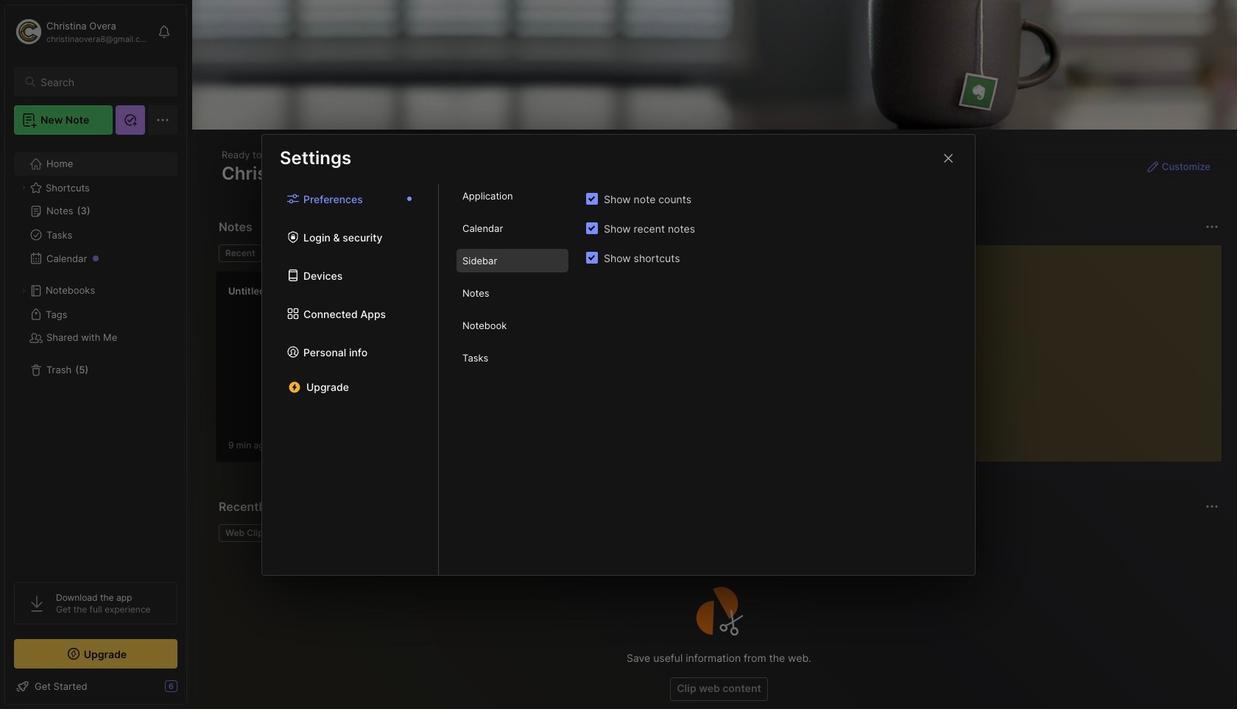 Task type: locate. For each thing, give the bounding box(es) containing it.
Start writing… text field
[[912, 245, 1221, 450]]

None checkbox
[[586, 222, 598, 234], [586, 252, 598, 264], [586, 222, 598, 234], [586, 252, 598, 264]]

tab list
[[262, 184, 439, 575], [439, 184, 586, 575], [219, 245, 875, 262]]

row group
[[216, 271, 746, 471]]

tree
[[5, 144, 186, 569]]

None search field
[[41, 73, 164, 91]]

expand notebooks image
[[19, 287, 28, 295]]

close image
[[940, 149, 958, 167]]

tree inside main element
[[5, 144, 186, 569]]

tab
[[457, 184, 569, 208], [457, 217, 569, 240], [219, 245, 262, 262], [268, 245, 328, 262], [457, 249, 569, 273], [457, 281, 569, 305], [457, 314, 569, 337], [457, 346, 569, 370], [219, 525, 275, 542]]

none search field inside main element
[[41, 73, 164, 91]]

None checkbox
[[586, 193, 598, 205]]



Task type: vqa. For each thing, say whether or not it's contained in the screenshot.
November
no



Task type: describe. For each thing, give the bounding box(es) containing it.
Search text field
[[41, 75, 164, 89]]

main element
[[0, 0, 192, 709]]



